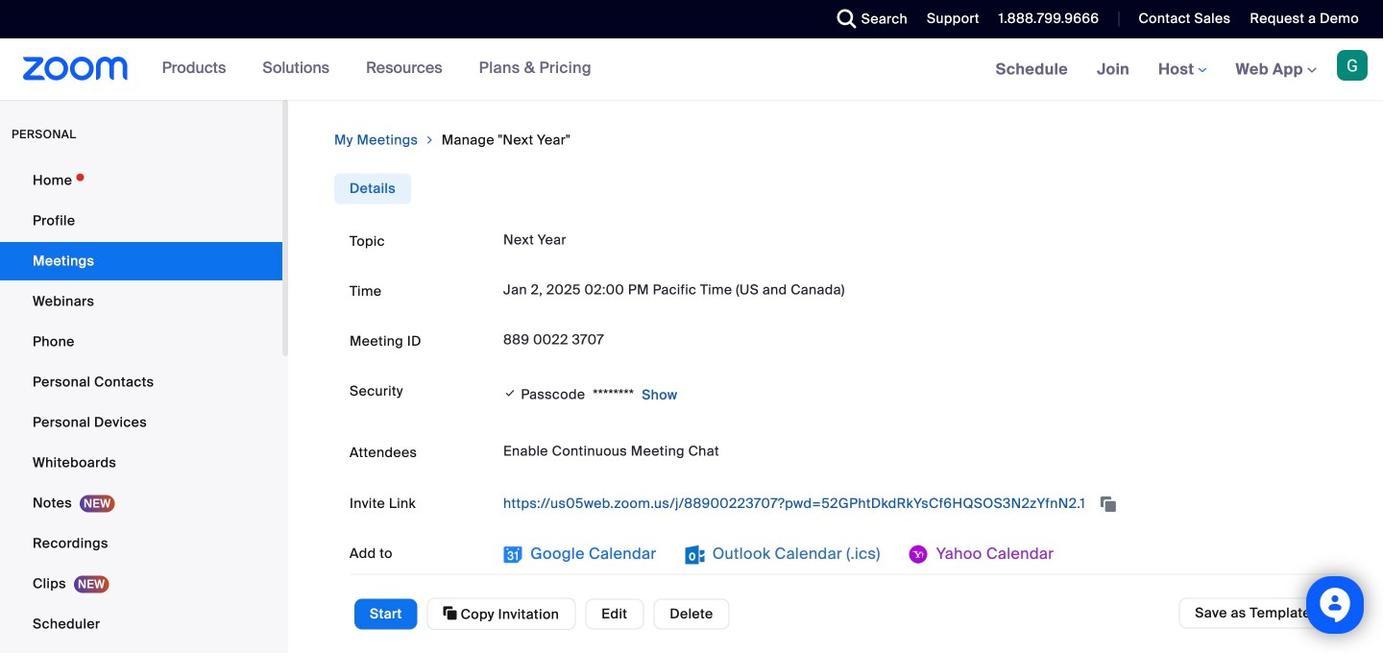 Task type: vqa. For each thing, say whether or not it's contained in the screenshot.
manage Next Year navigation
yes



Task type: locate. For each thing, give the bounding box(es) containing it.
application
[[504, 489, 1322, 519]]

meetings navigation
[[982, 38, 1384, 101]]

manage my meeting tab control tab list
[[334, 173, 411, 204]]

add to outlook calendar (.ics) image
[[686, 545, 705, 565]]

tab
[[334, 173, 411, 204]]

profile picture image
[[1338, 50, 1369, 81]]

banner
[[0, 38, 1384, 101]]

right image
[[424, 131, 436, 150]]

copy image
[[444, 605, 457, 622]]

manage next year navigation
[[334, 131, 1338, 150]]

add to google calendar image
[[504, 545, 523, 565]]



Task type: describe. For each thing, give the bounding box(es) containing it.
add to yahoo calendar image
[[910, 545, 929, 565]]

zoom logo image
[[23, 57, 128, 81]]

personal menu menu
[[0, 161, 283, 654]]

product information navigation
[[148, 38, 606, 100]]

checked image
[[504, 384, 517, 403]]



